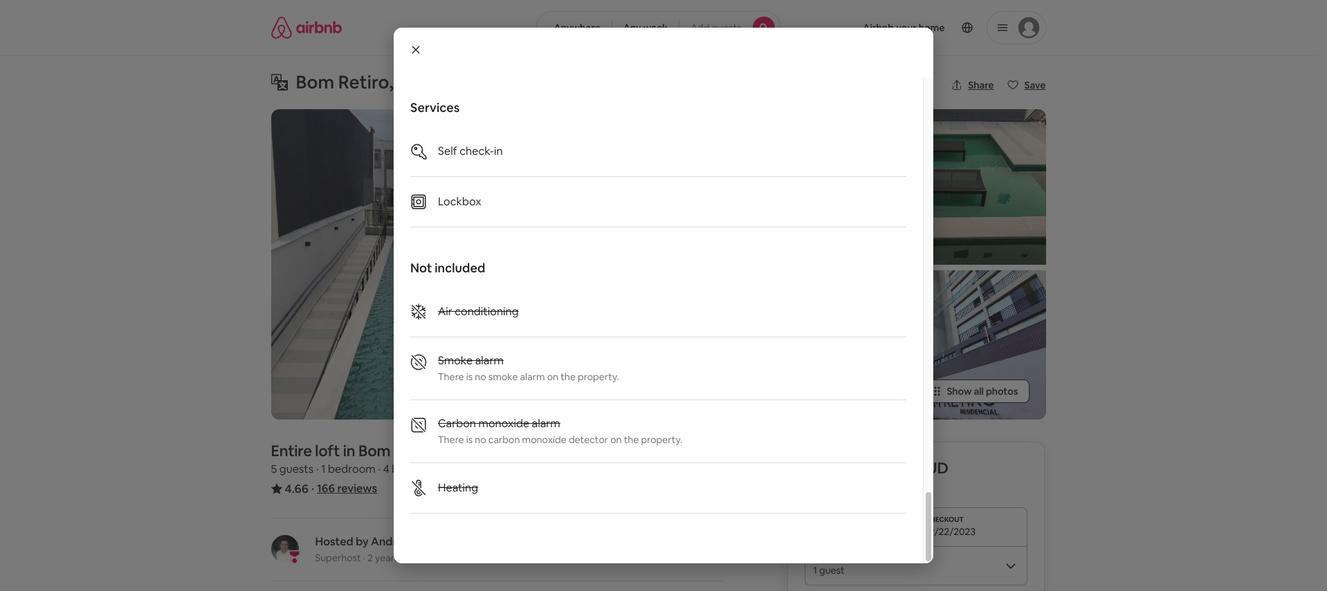 Task type: locate. For each thing, give the bounding box(es) containing it.
the right detector
[[624, 434, 639, 446]]

is down smoke
[[466, 371, 473, 383]]

smoke
[[488, 371, 518, 383]]

in up bedroom
[[343, 441, 355, 461]]

0 horizontal spatial guests
[[279, 462, 314, 477]]

piscina raiada. image
[[271, 109, 658, 420]]

2 there from the top
[[438, 434, 464, 446]]

0 vertical spatial retiro,
[[338, 71, 394, 94]]

add guests
[[691, 21, 742, 34]]

share
[[968, 79, 994, 91]]

alarm
[[475, 354, 504, 368], [520, 371, 545, 383], [532, 417, 560, 431]]

1 left bath
[[425, 462, 429, 477]]

1 no from the top
[[475, 371, 486, 383]]

in
[[494, 144, 503, 158], [343, 441, 355, 461]]

1
[[321, 462, 326, 477], [425, 462, 429, 477]]

alarm up the smoke
[[475, 354, 504, 368]]

save
[[1024, 79, 1046, 91]]

conditioning
[[455, 304, 519, 319]]

loft
[[315, 441, 340, 461]]

0 horizontal spatial bom
[[296, 71, 334, 94]]

0 vertical spatial monoxide
[[479, 417, 529, 431]]

2 is from the top
[[466, 434, 473, 446]]

guests down entire
[[279, 462, 314, 477]]

retiro,
[[338, 71, 394, 94], [394, 441, 439, 461]]

detector
[[569, 434, 608, 446]]

years
[[375, 552, 399, 565]]

the
[[561, 371, 576, 383], [624, 434, 639, 446]]

· inside 4.66 · 166 reviews
[[311, 482, 314, 496]]

monoxide right carbon
[[522, 434, 567, 446]]

any
[[623, 21, 641, 34]]

no left the smoke
[[475, 371, 486, 383]]

0 vertical spatial the
[[561, 371, 576, 383]]

0 vertical spatial in
[[494, 144, 503, 158]]

0 horizontal spatial 1
[[321, 462, 326, 477]]

0 horizontal spatial in
[[343, 441, 355, 461]]

bedroom
[[328, 462, 376, 477]]

none search field containing anywhere
[[537, 11, 780, 44]]

air
[[438, 304, 452, 319]]

1 vertical spatial monoxide
[[522, 434, 567, 446]]

not
[[410, 260, 432, 276]]

carbon
[[488, 434, 520, 446]]

no inside smoke alarm there is no smoke alarm on the property.
[[475, 371, 486, 383]]

0 vertical spatial no
[[475, 371, 486, 383]]

1 vertical spatial retiro,
[[394, 441, 439, 461]]

1 vertical spatial is
[[466, 434, 473, 446]]

is inside carbon monoxide alarm there is no carbon monoxide detector on the property.
[[466, 434, 473, 446]]

show all photos
[[947, 385, 1018, 398]]

in inside list
[[494, 144, 503, 158]]

property. inside carbon monoxide alarm there is no carbon monoxide detector on the property.
[[641, 434, 682, 446]]

· down 'loft'
[[316, 462, 319, 477]]

no inside carbon monoxide alarm there is no carbon monoxide detector on the property.
[[475, 434, 486, 446]]

1 horizontal spatial the
[[624, 434, 639, 446]]

superhost
[[315, 552, 361, 565]]

retiro, left expo
[[338, 71, 394, 94]]

profile element
[[797, 0, 1046, 55]]

property.
[[578, 371, 619, 383], [641, 434, 682, 446]]

bom up 4
[[358, 441, 391, 461]]

guests
[[712, 21, 742, 34], [279, 462, 314, 477]]

no
[[475, 371, 486, 383], [475, 434, 486, 446]]

1 vertical spatial guests
[[279, 462, 314, 477]]

entire loft in bom retiro, brazil 5 guests · 1 bedroom · 4 beds · 1 bath
[[271, 441, 480, 477]]

automatically translated title: bom retiro, expo center norte, allianz stadium. image
[[271, 74, 288, 91]]

monoxide up carbon
[[479, 417, 529, 431]]

1 horizontal spatial guests
[[712, 21, 742, 34]]

photos
[[986, 385, 1018, 398]]

· right beds
[[420, 462, 422, 477]]

beds
[[392, 462, 417, 477]]

brazil
[[442, 441, 480, 461]]

2 no from the top
[[475, 434, 486, 446]]

1 horizontal spatial in
[[494, 144, 503, 158]]

bom right automatically translated title: bom retiro, expo center norte, allianz stadium. image
[[296, 71, 334, 94]]

in for check-
[[494, 144, 503, 158]]

· left 4
[[378, 462, 381, 477]]

piscina deck molhado. image
[[858, 109, 1046, 265]]

4
[[383, 462, 389, 477]]

not included
[[410, 260, 485, 276]]

by
[[356, 535, 369, 549]]

is down carbon
[[466, 434, 473, 446]]

0 vertical spatial on
[[547, 371, 558, 383]]

· inside hosted by andré superhost · 2 years hosting
[[363, 552, 365, 565]]

1 1 from the left
[[321, 462, 326, 477]]

1 horizontal spatial 1
[[425, 462, 429, 477]]

0 vertical spatial list
[[410, 127, 907, 228]]

week
[[643, 21, 668, 34]]

· left 166
[[311, 482, 314, 496]]

12/22/2023
[[925, 526, 976, 538]]

None search field
[[537, 11, 780, 44]]

smoke alarm there is no smoke alarm on the property.
[[438, 354, 619, 383]]

4.66
[[285, 482, 309, 497]]

0 vertical spatial guests
[[712, 21, 742, 34]]

0 horizontal spatial on
[[547, 371, 558, 383]]

retiro, inside entire loft in bom retiro, brazil 5 guests · 1 bedroom · 4 beds · 1 bath
[[394, 441, 439, 461]]

list containing self check-in
[[410, 127, 907, 228]]

no left carbon
[[475, 434, 486, 446]]

show all photos button
[[919, 380, 1029, 403]]

1 vertical spatial bom
[[358, 441, 391, 461]]

is inside smoke alarm there is no smoke alarm on the property.
[[466, 371, 473, 383]]

hosting
[[401, 552, 435, 565]]

1 horizontal spatial on
[[610, 434, 622, 446]]

there down carbon
[[438, 434, 464, 446]]

the up carbon monoxide alarm there is no carbon monoxide detector on the property.
[[561, 371, 576, 383]]

1 vertical spatial the
[[624, 434, 639, 446]]

entire
[[271, 441, 312, 461]]

self
[[438, 144, 457, 158]]

alarm right the smoke
[[520, 371, 545, 383]]

list containing air conditioning
[[410, 287, 907, 514]]

on inside smoke alarm there is no smoke alarm on the property.
[[547, 371, 558, 383]]

1 vertical spatial property.
[[641, 434, 682, 446]]

the inside carbon monoxide alarm there is no carbon monoxide detector on the property.
[[624, 434, 639, 446]]

on
[[547, 371, 558, 383], [610, 434, 622, 446]]

hosted
[[315, 535, 353, 549]]

1 horizontal spatial property.
[[641, 434, 682, 446]]

1 vertical spatial there
[[438, 434, 464, 446]]

1 is from the top
[[466, 371, 473, 383]]

1 down 'loft'
[[321, 462, 326, 477]]

bom retiro, expo center norte, allianz stadium. image 5 image
[[858, 270, 1046, 420]]

list
[[410, 127, 907, 228], [410, 287, 907, 514]]

allianz
[[564, 71, 620, 94]]

there inside smoke alarm there is no smoke alarm on the property.
[[438, 371, 464, 383]]

1 there from the top
[[438, 371, 464, 383]]

there down smoke
[[438, 371, 464, 383]]

0 horizontal spatial the
[[561, 371, 576, 383]]

there
[[438, 371, 464, 383], [438, 434, 464, 446]]

1 horizontal spatial bom
[[358, 441, 391, 461]]

on right the smoke
[[547, 371, 558, 383]]

monoxide
[[479, 417, 529, 431], [522, 434, 567, 446]]

2 list from the top
[[410, 287, 907, 514]]

0 vertical spatial is
[[466, 371, 473, 383]]

2 vertical spatial alarm
[[532, 417, 560, 431]]

in right self
[[494, 144, 503, 158]]

carbon
[[438, 417, 476, 431]]

1 vertical spatial list
[[410, 287, 907, 514]]

in inside entire loft in bom retiro, brazil 5 guests · 1 bedroom · 4 beds · 1 bath
[[343, 441, 355, 461]]

air conditioning
[[438, 304, 519, 319]]

1 vertical spatial on
[[610, 434, 622, 446]]

alarm inside carbon monoxide alarm there is no carbon monoxide detector on the property.
[[532, 417, 560, 431]]

bom
[[296, 71, 334, 94], [358, 441, 391, 461]]

1 vertical spatial in
[[343, 441, 355, 461]]

norte,
[[507, 71, 560, 94]]

0 vertical spatial bom
[[296, 71, 334, 94]]

alarm down smoke alarm there is no smoke alarm on the property.
[[532, 417, 560, 431]]

on right detector
[[610, 434, 622, 446]]

is
[[466, 371, 473, 383], [466, 434, 473, 446]]

0 vertical spatial property.
[[578, 371, 619, 383]]

retiro, up beds
[[394, 441, 439, 461]]

self check-in
[[438, 144, 503, 158]]

0 horizontal spatial property.
[[578, 371, 619, 383]]

166
[[317, 482, 335, 496]]

$232 aud
[[877, 459, 949, 478]]

list for services
[[410, 127, 907, 228]]

guests right add
[[712, 21, 742, 34]]

· left 2
[[363, 552, 365, 565]]

1 list from the top
[[410, 127, 907, 228]]

1 vertical spatial no
[[475, 434, 486, 446]]

0 vertical spatial there
[[438, 371, 464, 383]]

·
[[316, 462, 319, 477], [378, 462, 381, 477], [420, 462, 422, 477], [311, 482, 314, 496], [363, 552, 365, 565]]



Task type: describe. For each thing, give the bounding box(es) containing it.
4.66 · 166 reviews
[[285, 482, 377, 497]]

anywhere
[[554, 21, 601, 34]]

on inside carbon monoxide alarm there is no carbon monoxide detector on the property.
[[610, 434, 622, 446]]

save button
[[1002, 73, 1051, 97]]

center
[[444, 71, 503, 94]]

carbon monoxide alarm there is no carbon monoxide detector on the property.
[[438, 417, 682, 446]]

guests inside button
[[712, 21, 742, 34]]

there inside carbon monoxide alarm there is no carbon monoxide detector on the property.
[[438, 434, 464, 446]]

andré
[[371, 535, 403, 549]]

sofá bi cama, acomoda duas pessoas. image
[[664, 270, 852, 420]]

guests inside entire loft in bom retiro, brazil 5 guests · 1 bedroom · 4 beds · 1 bath
[[279, 462, 314, 477]]

12/22/2023 button
[[805, 508, 1028, 547]]

bath
[[432, 462, 455, 477]]

any week button
[[612, 11, 680, 44]]

hosted by andré superhost · 2 years hosting
[[315, 535, 435, 565]]

what this place offers dialog
[[394, 0, 933, 564]]

stadium.
[[624, 71, 699, 94]]

1 vertical spatial alarm
[[520, 371, 545, 383]]

piscina. image
[[664, 109, 852, 265]]

reviews
[[337, 482, 377, 496]]

$351 aud
[[805, 459, 874, 478]]

show
[[947, 385, 972, 398]]

anywhere button
[[537, 11, 612, 44]]

the inside smoke alarm there is no smoke alarm on the property.
[[561, 371, 576, 383]]

heating
[[438, 481, 478, 495]]

2 1 from the left
[[425, 462, 429, 477]]

bom retiro, expo center norte, allianz stadium.
[[296, 71, 699, 94]]

2
[[368, 552, 373, 565]]

check-
[[460, 144, 494, 158]]

0 vertical spatial alarm
[[475, 354, 504, 368]]

expo
[[397, 71, 440, 94]]

$351 aud $232 aud
[[805, 459, 949, 478]]

services
[[410, 100, 460, 116]]

share button
[[946, 73, 1000, 97]]

all
[[974, 385, 984, 398]]

property. inside smoke alarm there is no smoke alarm on the property.
[[578, 371, 619, 383]]

list for not included
[[410, 287, 907, 514]]

add guests button
[[679, 11, 780, 44]]

add
[[691, 21, 710, 34]]

smoke
[[438, 354, 473, 368]]

included
[[435, 260, 485, 276]]

any week
[[623, 21, 668, 34]]

lockbox
[[438, 194, 481, 209]]

in for loft
[[343, 441, 355, 461]]

166 reviews link
[[317, 482, 377, 496]]

5
[[271, 462, 277, 477]]

bom inside entire loft in bom retiro, brazil 5 guests · 1 bedroom · 4 beds · 1 bath
[[358, 441, 391, 461]]

host profile picture image
[[271, 536, 299, 563]]



Task type: vqa. For each thing, say whether or not it's contained in the screenshot.
Where
no



